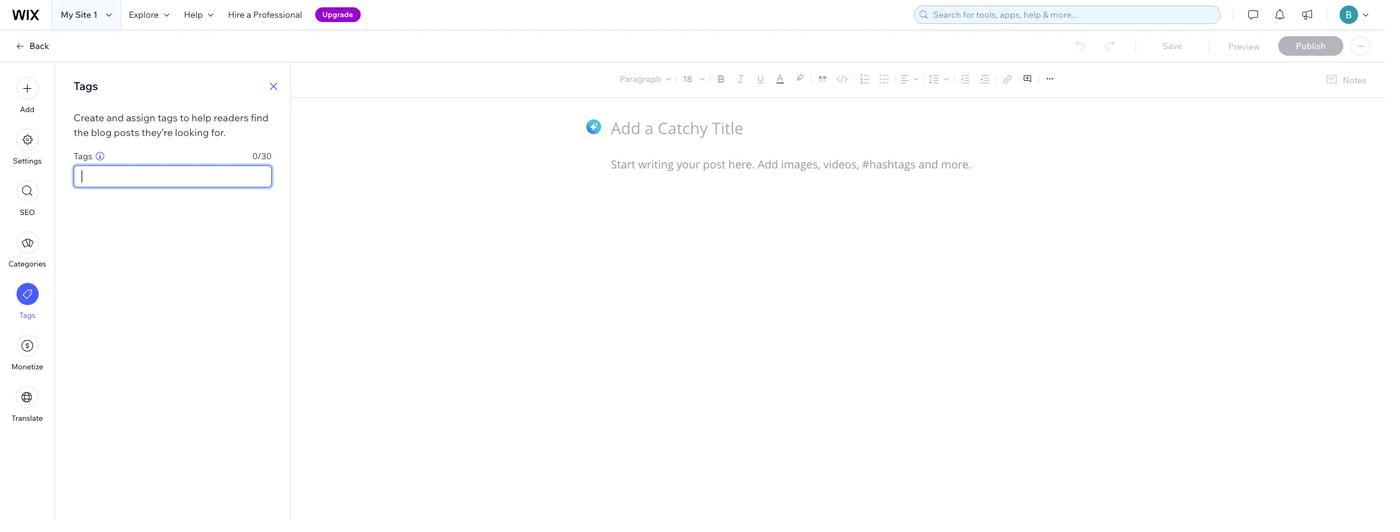 Task type: describe. For each thing, give the bounding box(es) containing it.
assign
[[126, 112, 155, 124]]

0
[[252, 151, 257, 162]]

hire
[[228, 9, 245, 20]]

menu containing add
[[0, 70, 55, 431]]

monetize button
[[11, 335, 43, 372]]

find
[[251, 112, 269, 124]]

blog
[[91, 126, 112, 139]]

to
[[180, 112, 189, 124]]

categories
[[8, 260, 46, 269]]

upgrade
[[322, 10, 353, 19]]

seo
[[20, 208, 35, 217]]

settings button
[[13, 129, 42, 166]]

my site 1
[[61, 9, 98, 20]]

tags button
[[16, 283, 38, 320]]

looking
[[175, 126, 209, 139]]

explore
[[129, 9, 159, 20]]

back button
[[15, 40, 49, 52]]

Search for tools, apps, help & more... field
[[930, 6, 1217, 23]]

upgrade button
[[315, 7, 361, 22]]

a
[[247, 9, 251, 20]]

categories button
[[8, 232, 46, 269]]

they're
[[142, 126, 173, 139]]

hire a professional
[[228, 9, 302, 20]]

create
[[74, 112, 104, 124]]

professional
[[253, 9, 302, 20]]

my
[[61, 9, 73, 20]]

help button
[[177, 0, 221, 29]]

back
[[29, 40, 49, 52]]

seo button
[[16, 180, 38, 217]]

for.
[[211, 126, 226, 139]]

settings
[[13, 156, 42, 166]]



Task type: locate. For each thing, give the bounding box(es) containing it.
help
[[184, 9, 203, 20]]

tags down the
[[74, 151, 92, 162]]

Add a Catchy Title text field
[[611, 117, 1052, 139]]

create and assign tags to help readers find the blog posts they're looking for.
[[74, 112, 269, 139]]

tags inside button
[[19, 311, 35, 320]]

help
[[191, 112, 212, 124]]

tags up create
[[74, 79, 98, 93]]

hire a professional link
[[221, 0, 310, 29]]

the
[[74, 126, 89, 139]]

2 vertical spatial tags
[[19, 311, 35, 320]]

add
[[20, 105, 34, 114]]

and
[[107, 112, 124, 124]]

paragraph
[[620, 74, 661, 85]]

Tags field
[[78, 166, 268, 187]]

notes button
[[1321, 72, 1371, 88]]

translate
[[12, 414, 43, 423]]

1
[[93, 9, 98, 20]]

paragraph button
[[617, 71, 674, 88]]

tags
[[74, 79, 98, 93], [74, 151, 92, 162], [19, 311, 35, 320]]

/
[[257, 151, 261, 162]]

site
[[75, 9, 91, 20]]

posts
[[114, 126, 139, 139]]

readers
[[214, 112, 249, 124]]

tags
[[158, 112, 178, 124]]

monetize
[[11, 363, 43, 372]]

30
[[261, 151, 272, 162]]

1 vertical spatial tags
[[74, 151, 92, 162]]

tags up monetize button
[[19, 311, 35, 320]]

translate button
[[12, 387, 43, 423]]

menu
[[0, 70, 55, 431]]

add button
[[16, 77, 38, 114]]

0 vertical spatial tags
[[74, 79, 98, 93]]

0 / 30
[[252, 151, 272, 162]]

notes
[[1343, 75, 1367, 86]]



Task type: vqa. For each thing, say whether or not it's contained in the screenshot.
Help
yes



